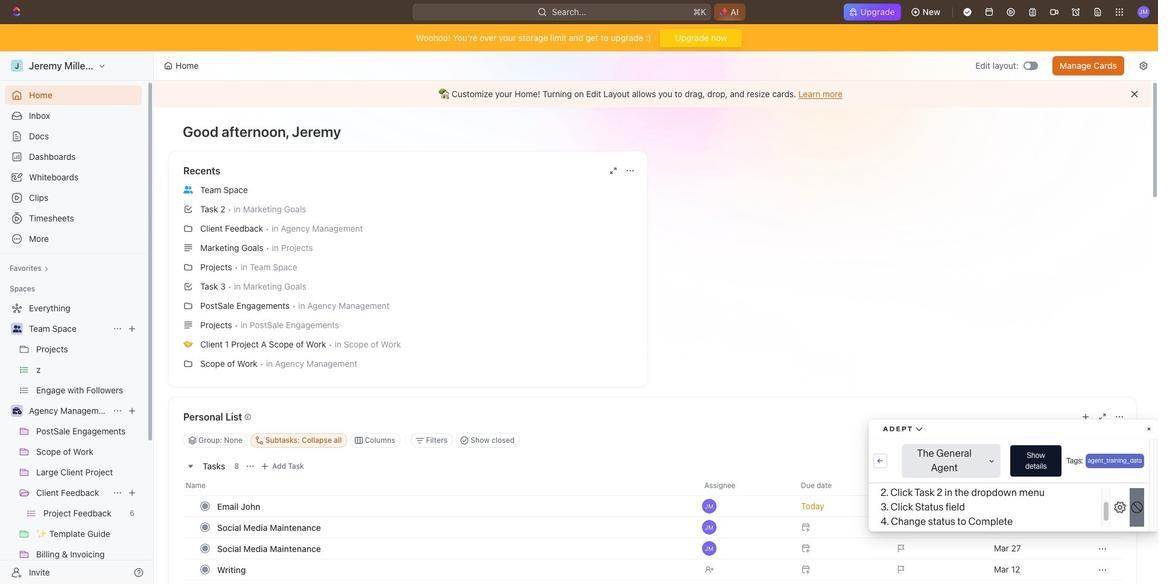Task type: describe. For each thing, give the bounding box(es) containing it.
1 vertical spatial user group image
[[12, 325, 21, 333]]

Search tasks... text field
[[954, 432, 1075, 450]]

1 horizontal spatial user group image
[[183, 186, 193, 193]]

sidebar navigation
[[0, 51, 156, 584]]

tree inside sidebar navigation
[[5, 299, 142, 584]]



Task type: vqa. For each thing, say whether or not it's contained in the screenshot.
Sidebar navigation
yes



Task type: locate. For each thing, give the bounding box(es) containing it.
alert
[[154, 81, 1152, 107]]

jeremy miller's workspace, , element
[[11, 60, 23, 72]]

business time image
[[12, 407, 21, 415]]

tree
[[5, 299, 142, 584]]

set priority image
[[891, 580, 987, 584]]

0 horizontal spatial user group image
[[12, 325, 21, 333]]

0 vertical spatial user group image
[[183, 186, 193, 193]]

user group image
[[183, 186, 193, 193], [12, 325, 21, 333]]



